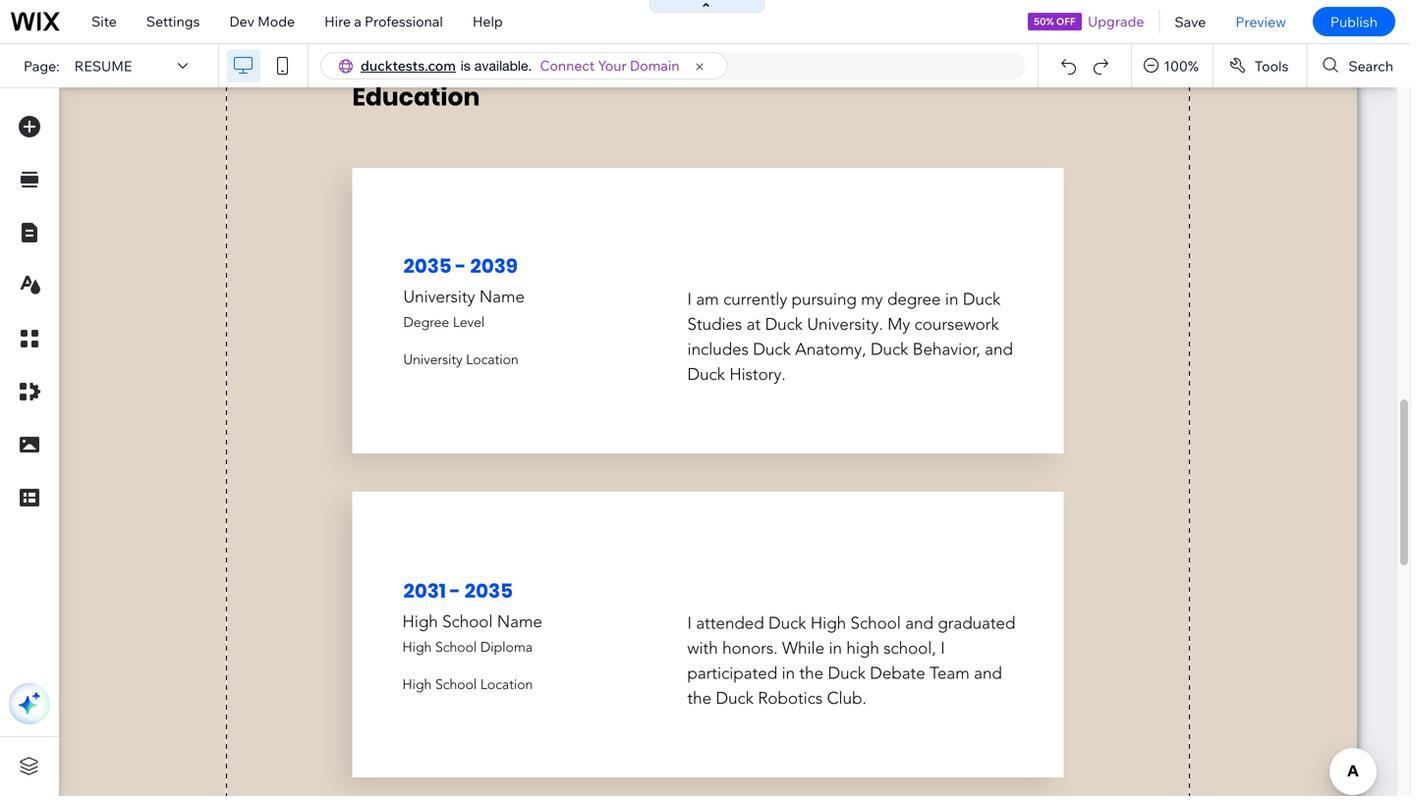 Task type: vqa. For each thing, say whether or not it's contained in the screenshot.
Quick
no



Task type: locate. For each thing, give the bounding box(es) containing it.
help
[[473, 13, 503, 30]]

100% button
[[1132, 44, 1213, 87]]

is available. connect your domain
[[461, 57, 680, 74]]

off
[[1056, 15, 1076, 28]]

site
[[91, 13, 117, 30]]

search
[[1349, 57, 1393, 74]]

a
[[354, 13, 362, 30]]

upgrade
[[1088, 13, 1144, 30]]

tools
[[1255, 57, 1289, 74]]

tools button
[[1214, 44, 1306, 87]]

50%
[[1034, 15, 1054, 28]]

settings
[[146, 13, 200, 30]]

save
[[1175, 13, 1206, 30]]

available.
[[474, 57, 532, 74]]

100%
[[1164, 57, 1199, 74]]

dev mode
[[229, 13, 295, 30]]

mode
[[258, 13, 295, 30]]

preview button
[[1221, 0, 1301, 43]]

publish
[[1330, 13, 1378, 30]]

save button
[[1160, 0, 1221, 43]]

your
[[598, 57, 627, 74]]



Task type: describe. For each thing, give the bounding box(es) containing it.
dev
[[229, 13, 254, 30]]

domain
[[630, 57, 680, 74]]

professional
[[365, 13, 443, 30]]

preview
[[1236, 13, 1286, 30]]

ducktests.com
[[361, 57, 456, 74]]

publish button
[[1313, 7, 1395, 36]]

connect
[[540, 57, 595, 74]]

hire
[[324, 13, 351, 30]]

50% off
[[1034, 15, 1076, 28]]

is
[[461, 57, 471, 74]]

search button
[[1307, 44, 1411, 87]]

resume
[[74, 57, 132, 74]]

hire a professional
[[324, 13, 443, 30]]



